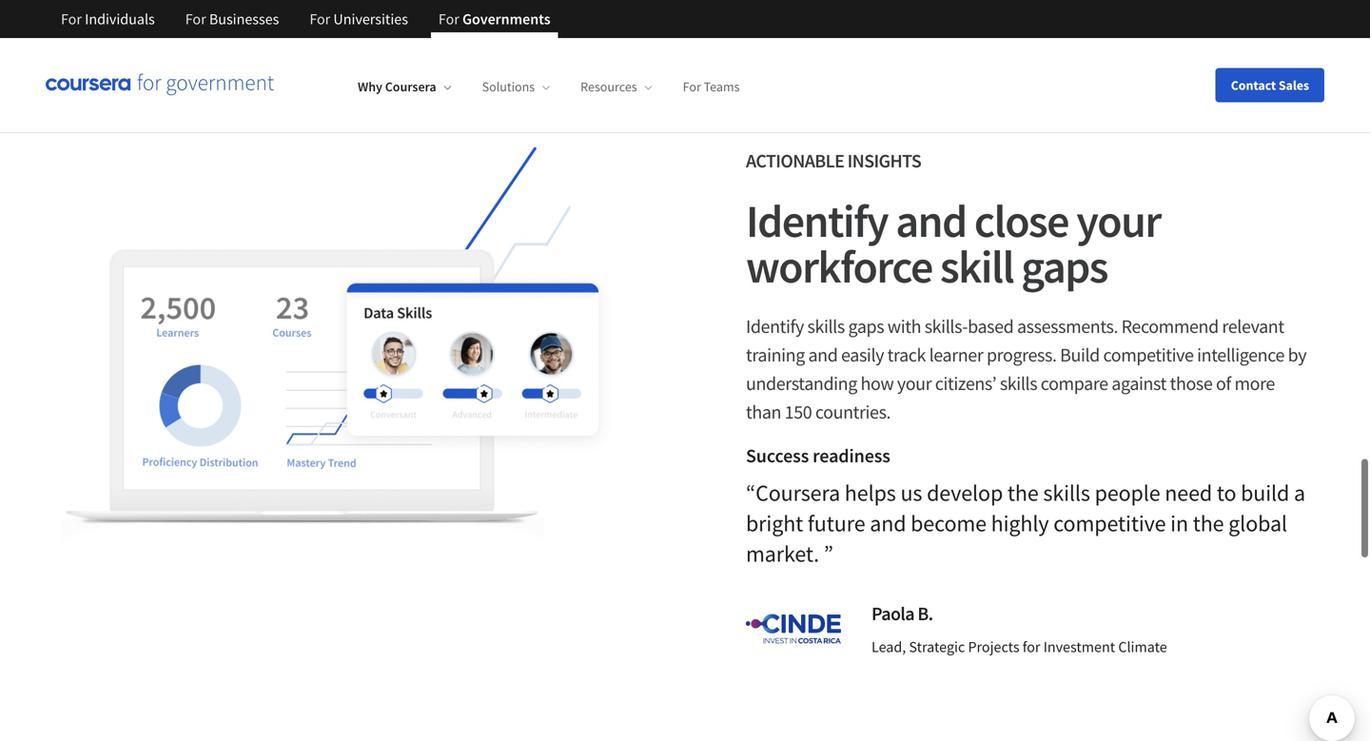 Task type: vqa. For each thing, say whether or not it's contained in the screenshot.
to
yes



Task type: locate. For each thing, give the bounding box(es) containing it.
0 vertical spatial the
[[1008, 479, 1039, 507]]

resources
[[581, 78, 637, 95]]

paola b.
[[872, 602, 933, 626]]

gaps up assessments.
[[1021, 238, 1108, 295]]

the
[[1008, 479, 1039, 507], [1193, 509, 1224, 538]]

and up understanding
[[808, 343, 838, 367]]

need
[[1165, 479, 1213, 507]]

identify for identify and close your workforce skill gaps
[[746, 192, 888, 249]]

0 vertical spatial competitive
[[1104, 343, 1194, 367]]

gaps
[[1021, 238, 1108, 295], [848, 315, 884, 338]]

investment
[[1044, 638, 1116, 657]]

actionable
[[746, 149, 844, 173]]

and inside identify skills gaps with skills-based assessments. recommend relevant training and easily track learner progress. build competitive intelligence by understanding how your citizens' skills compare against those of more than 150 countries.
[[808, 343, 838, 367]]

by
[[1288, 343, 1307, 367]]

projects
[[968, 638, 1020, 657]]

2 horizontal spatial skills
[[1043, 479, 1091, 507]]

the up highly
[[1008, 479, 1039, 507]]

0 vertical spatial skills
[[808, 315, 845, 338]]

gaps up easily
[[848, 315, 884, 338]]

for teams
[[683, 78, 740, 95]]

0 horizontal spatial coursera
[[385, 78, 436, 95]]

1 vertical spatial competitive
[[1054, 509, 1166, 538]]

with
[[888, 315, 921, 338]]

1 vertical spatial gaps
[[848, 315, 884, 338]]

climate
[[1119, 638, 1168, 657]]

coursera up 'bright'
[[756, 479, 840, 507]]

solutions link
[[482, 78, 550, 95]]

0 horizontal spatial the
[[1008, 479, 1039, 507]]

competitive inside coursera helps us develop the skills people need to build a bright future and become highly competitive in the global market.
[[1054, 509, 1166, 538]]

for left the governments
[[439, 10, 460, 29]]

1 horizontal spatial skills
[[1000, 372, 1038, 395]]

and
[[896, 192, 967, 249], [808, 343, 838, 367], [870, 509, 906, 538]]

for governments
[[439, 10, 551, 29]]

build
[[1241, 479, 1290, 507]]

track
[[888, 343, 926, 367]]

lead,
[[872, 638, 906, 657]]

future
[[808, 509, 866, 538]]

of
[[1216, 372, 1231, 395]]

compare
[[1041, 372, 1108, 395]]

identify down actionable insights
[[746, 192, 888, 249]]

coursera inside coursera helps us develop the skills people need to build a bright future and become highly competitive in the global market.
[[756, 479, 840, 507]]

relevant
[[1222, 315, 1285, 338]]

skills down 'progress.'
[[1000, 372, 1038, 395]]

skills
[[808, 315, 845, 338], [1000, 372, 1038, 395], [1043, 479, 1091, 507]]

identify inside identify skills gaps with skills-based assessments. recommend relevant training and easily track learner progress. build competitive intelligence by understanding how your citizens' skills compare against those of more than 150 countries.
[[746, 315, 804, 338]]

for left teams
[[683, 78, 701, 95]]

1 vertical spatial your
[[897, 372, 932, 395]]

coursera
[[385, 78, 436, 95], [756, 479, 840, 507]]

1 identify from the top
[[746, 192, 888, 249]]

develop
[[927, 479, 1003, 507]]

more
[[1235, 372, 1275, 395]]

for left businesses
[[185, 10, 206, 29]]

coursera for government image
[[46, 74, 274, 96]]

for
[[61, 10, 82, 29], [185, 10, 206, 29], [310, 10, 330, 29], [439, 10, 460, 29], [683, 78, 701, 95]]

0 vertical spatial coursera
[[385, 78, 436, 95]]

for left individuals
[[61, 10, 82, 29]]

people
[[1095, 479, 1161, 507]]

skill
[[940, 238, 1014, 295]]

your inside identify and close your workforce skill gaps
[[1077, 192, 1161, 249]]

150
[[785, 400, 812, 424]]

2 vertical spatial skills
[[1043, 479, 1091, 507]]

for universities
[[310, 10, 408, 29]]

identify
[[746, 192, 888, 249], [746, 315, 804, 338]]

0 vertical spatial your
[[1077, 192, 1161, 249]]

why coursera link
[[358, 78, 452, 95]]

training
[[746, 343, 805, 367]]

competitive inside identify skills gaps with skills-based assessments. recommend relevant training and easily track learner progress. build competitive intelligence by understanding how your citizens' skills compare against those of more than 150 countries.
[[1104, 343, 1194, 367]]

0 vertical spatial identify
[[746, 192, 888, 249]]

and down helps
[[870, 509, 906, 538]]

for left the universities
[[310, 10, 330, 29]]

competitive for people
[[1054, 509, 1166, 538]]

understanding
[[746, 372, 857, 395]]

competitive down the people
[[1054, 509, 1166, 538]]

universities
[[334, 10, 408, 29]]

0 horizontal spatial gaps
[[848, 315, 884, 338]]

competitive up "against"
[[1104, 343, 1194, 367]]

assessments.
[[1017, 315, 1118, 338]]

gaps inside identify skills gaps with skills-based assessments. recommend relevant training and easily track learner progress. build competitive intelligence by understanding how your citizens' skills compare against those of more than 150 countries.
[[848, 315, 884, 338]]

market.
[[746, 540, 819, 568]]

1 vertical spatial identify
[[746, 315, 804, 338]]

your
[[1077, 192, 1161, 249], [897, 372, 932, 395]]

competitive
[[1104, 343, 1194, 367], [1054, 509, 1166, 538]]

0 vertical spatial and
[[896, 192, 967, 249]]

easily
[[841, 343, 884, 367]]

1 horizontal spatial the
[[1193, 509, 1224, 538]]

and down the insights
[[896, 192, 967, 249]]

than
[[746, 400, 781, 424]]

1 vertical spatial the
[[1193, 509, 1224, 538]]

why
[[358, 78, 383, 95]]

0 horizontal spatial skills
[[808, 315, 845, 338]]

skills up easily
[[808, 315, 845, 338]]

2 vertical spatial and
[[870, 509, 906, 538]]

cinde costa rica image
[[746, 614, 841, 644]]

0 vertical spatial gaps
[[1021, 238, 1108, 295]]

0 horizontal spatial your
[[897, 372, 932, 395]]

skills-
[[925, 315, 968, 338]]

coursera right the why
[[385, 78, 436, 95]]

2 identify from the top
[[746, 315, 804, 338]]

1 horizontal spatial your
[[1077, 192, 1161, 249]]

global
[[1229, 509, 1288, 538]]

identify inside identify and close your workforce skill gaps
[[746, 192, 888, 249]]

individuals
[[85, 10, 155, 29]]

1 horizontal spatial coursera
[[756, 479, 840, 507]]

for for governments
[[439, 10, 460, 29]]

skills up highly
[[1043, 479, 1091, 507]]

skills inside coursera helps us develop the skills people need to build a bright future and become highly competitive in the global market.
[[1043, 479, 1091, 507]]

1 vertical spatial coursera
[[756, 479, 840, 507]]

contact sales button
[[1216, 68, 1325, 102]]

insights
[[848, 149, 921, 173]]

1 vertical spatial and
[[808, 343, 838, 367]]

success readiness
[[746, 444, 891, 468]]

identify up training
[[746, 315, 804, 338]]

the right in
[[1193, 509, 1224, 538]]

1 horizontal spatial gaps
[[1021, 238, 1108, 295]]

1 vertical spatial skills
[[1000, 372, 1038, 395]]



Task type: describe. For each thing, give the bounding box(es) containing it.
how
[[861, 372, 894, 395]]

b.
[[918, 602, 933, 626]]

build
[[1060, 343, 1100, 367]]

learner
[[929, 343, 983, 367]]

countries.
[[816, 400, 891, 424]]

contact
[[1231, 77, 1276, 94]]

recommend
[[1122, 315, 1219, 338]]

actionable insights
[[746, 149, 921, 173]]

contact sales
[[1231, 77, 1310, 94]]

lead, strategic projects for investment climate
[[872, 638, 1168, 657]]

competitive for assessments.
[[1104, 343, 1194, 367]]

illustration of coursera's skills dashboard image
[[61, 147, 624, 547]]

highly
[[991, 509, 1049, 538]]

paola
[[872, 602, 915, 626]]

a
[[1294, 479, 1306, 507]]

your inside identify skills gaps with skills-based assessments. recommend relevant training and easily track learner progress. build competitive intelligence by understanding how your citizens' skills compare against those of more than 150 countries.
[[897, 372, 932, 395]]

success
[[746, 444, 809, 468]]

against
[[1112, 372, 1167, 395]]

for for businesses
[[185, 10, 206, 29]]

for
[[1023, 638, 1041, 657]]

and inside coursera helps us develop the skills people need to build a bright future and become highly competitive in the global market.
[[870, 509, 906, 538]]

resources link
[[581, 78, 653, 95]]

gaps inside identify and close your workforce skill gaps
[[1021, 238, 1108, 295]]

readiness
[[813, 444, 891, 468]]

for businesses
[[185, 10, 279, 29]]

progress.
[[987, 343, 1057, 367]]

coursera helps us develop the skills people need to build a bright future and become highly competitive in the global market.
[[746, 479, 1306, 568]]

based
[[968, 315, 1014, 338]]

why coursera
[[358, 78, 436, 95]]

solutions
[[482, 78, 535, 95]]

and inside identify and close your workforce skill gaps
[[896, 192, 967, 249]]

identify for identify skills gaps with skills-based assessments. recommend relevant training and easily track learner progress. build competitive intelligence by understanding how your citizens' skills compare against those of more than 150 countries.
[[746, 315, 804, 338]]

for for individuals
[[61, 10, 82, 29]]

bright
[[746, 509, 803, 538]]

teams
[[704, 78, 740, 95]]

sales
[[1279, 77, 1310, 94]]

governments
[[463, 10, 551, 29]]

us
[[901, 479, 923, 507]]

close
[[974, 192, 1069, 249]]

to
[[1217, 479, 1237, 507]]

intelligence
[[1197, 343, 1285, 367]]

strategic
[[909, 638, 965, 657]]

banner navigation
[[46, 0, 566, 38]]

workforce
[[746, 238, 933, 295]]

for for universities
[[310, 10, 330, 29]]

in
[[1171, 509, 1189, 538]]

helps
[[845, 479, 896, 507]]

identify and close your workforce skill gaps
[[746, 192, 1161, 295]]

businesses
[[209, 10, 279, 29]]

for teams link
[[683, 78, 740, 95]]

citizens'
[[935, 372, 997, 395]]

identify skills gaps with skills-based assessments. recommend relevant training and easily track learner progress. build competitive intelligence by understanding how your citizens' skills compare against those of more than 150 countries.
[[746, 315, 1307, 424]]

become
[[911, 509, 987, 538]]

those
[[1170, 372, 1213, 395]]

for individuals
[[61, 10, 155, 29]]



